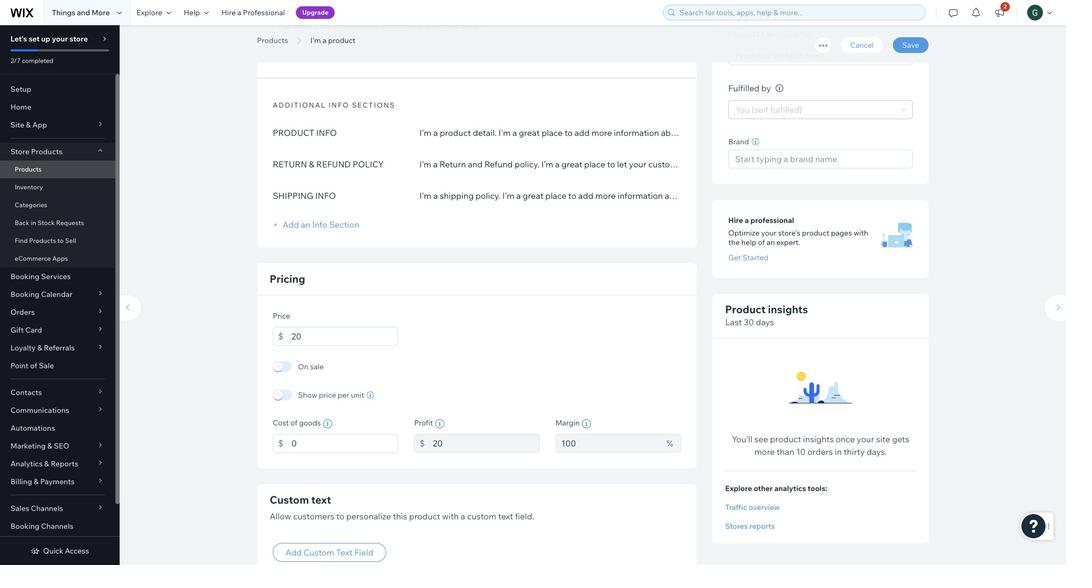 Task type: locate. For each thing, give the bounding box(es) containing it.
& left reports
[[44, 459, 49, 469]]

Start typing a brand name field
[[733, 150, 910, 168]]

info tooltip image right the margin
[[582, 419, 591, 429]]

add
[[283, 219, 299, 230], [286, 548, 302, 558]]

1 vertical spatial booking
[[11, 290, 39, 299]]

1 vertical spatial an
[[767, 238, 775, 248]]

sales channels button
[[0, 500, 116, 518]]

reports
[[51, 459, 78, 469]]

& right loyalty
[[37, 343, 42, 353]]

0 vertical spatial and
[[77, 8, 90, 17]]

to
[[447, 7, 455, 18], [57, 237, 64, 245], [337, 511, 345, 522]]

card
[[25, 326, 42, 335]]

1 horizontal spatial of
[[291, 418, 298, 428]]

calendar
[[41, 290, 73, 299]]

channels
[[31, 504, 63, 513], [41, 522, 73, 531]]

& left seo
[[47, 442, 52, 451]]

tools:
[[808, 484, 828, 494]]

1 booking from the top
[[11, 272, 39, 281]]

an left expert.
[[767, 238, 775, 248]]

custom left text
[[304, 548, 335, 558]]

channels inside the "booking channels" 'link'
[[41, 522, 73, 531]]

booking down ecommerce
[[11, 272, 39, 281]]

1 horizontal spatial and
[[382, 20, 396, 30]]

info tooltip image right profit
[[435, 419, 445, 429]]

as
[[621, 7, 630, 18]]

shipping
[[273, 190, 314, 201]]

channels up the booking channels
[[31, 504, 63, 513]]

things
[[52, 8, 75, 17]]

$ down price
[[278, 331, 284, 342]]

Search for tools, apps, help & more... field
[[677, 5, 922, 20]]

more down the see
[[755, 447, 775, 458]]

your right up
[[52, 34, 68, 44]]

orders button
[[0, 303, 116, 321]]

1 horizontal spatial with
[[854, 229, 869, 238]]

sizing,
[[632, 7, 657, 18]]

& inside popup button
[[44, 459, 49, 469]]

hire inside i'm a product "form"
[[729, 216, 744, 225]]

of inside "link"
[[30, 361, 37, 371]]

0 horizontal spatial and
[[77, 8, 90, 17]]

sections
[[352, 101, 396, 109]]

0 vertical spatial text
[[311, 493, 331, 506]]

text
[[311, 493, 331, 506], [499, 511, 513, 522]]

find
[[15, 237, 28, 245]]

you'll
[[732, 434, 753, 445]]

return & refund policy
[[273, 159, 384, 169]]

home link
[[0, 98, 116, 116]]

site
[[11, 120, 24, 130]]

cancel button
[[841, 37, 884, 53]]

text
[[336, 548, 353, 558]]

of left "sale"
[[30, 361, 37, 371]]

communications
[[11, 406, 69, 415]]

i'm a product form
[[114, 0, 1067, 565]]

1 horizontal spatial to
[[337, 511, 345, 522]]

home
[[11, 102, 31, 112]]

and left cleaning
[[382, 20, 396, 30]]

0 vertical spatial custom
[[270, 493, 309, 506]]

additional info sections
[[273, 101, 396, 109]]

a left professional
[[237, 8, 241, 17]]

None text field
[[556, 434, 662, 453]]

1 vertical spatial custom
[[304, 548, 335, 558]]

1 horizontal spatial hire
[[729, 216, 744, 225]]

1 horizontal spatial info tooltip image
[[804, 30, 812, 38]]

explore up the traffic
[[726, 484, 753, 494]]

add down shipping
[[283, 219, 299, 230]]

None text field
[[292, 327, 399, 346], [292, 434, 399, 453], [433, 434, 540, 453], [292, 327, 399, 346], [292, 434, 399, 453], [433, 434, 540, 453]]

insights
[[769, 303, 808, 316], [804, 434, 834, 445]]

find products to sell
[[15, 237, 76, 245]]

2 booking from the top
[[11, 290, 39, 299]]

1 vertical spatial channels
[[41, 522, 73, 531]]

info tooltip image right "goods"
[[323, 419, 333, 429]]

insights inside you'll see product insights once your site gets more than 10 orders in thirty days.
[[804, 434, 834, 445]]

to left add
[[447, 7, 455, 18]]

1 vertical spatial products link
[[0, 161, 116, 179]]

unit
[[351, 390, 365, 400]]

& right return
[[309, 159, 315, 169]]

1 horizontal spatial an
[[767, 238, 775, 248]]

a up material,
[[293, 7, 297, 18]]

gets
[[893, 434, 910, 445]]

i'm a product
[[257, 23, 376, 46], [311, 36, 356, 45]]

with
[[854, 229, 869, 238], [442, 511, 459, 522]]

$ for on sale
[[278, 331, 284, 342]]

1 vertical spatial explore
[[726, 484, 753, 494]]

text left field.
[[499, 511, 513, 522]]

0 horizontal spatial more
[[473, 7, 494, 18]]

channels for booking channels
[[41, 522, 73, 531]]

booking inside 'link'
[[11, 522, 39, 531]]

booking for booking channels
[[11, 522, 39, 531]]

info tooltip image for margin
[[582, 419, 591, 429]]

you
[[736, 105, 750, 115]]

1 vertical spatial insights
[[804, 434, 834, 445]]

0 horizontal spatial explore
[[137, 8, 162, 17]]

2 vertical spatial of
[[291, 418, 298, 428]]

booking inside dropdown button
[[11, 290, 39, 299]]

hire right help button on the left top of the page
[[222, 8, 236, 17]]

products link down store products
[[0, 161, 116, 179]]

0 horizontal spatial products link
[[0, 161, 116, 179]]

1 vertical spatial more
[[755, 447, 775, 458]]

marketing & seo
[[11, 442, 69, 451]]

a left great
[[394, 7, 399, 18]]

channels inside sales channels popup button
[[31, 504, 63, 513]]

show price per unit
[[298, 390, 365, 400]]

1 vertical spatial text
[[499, 511, 513, 522]]

ecommerce
[[15, 255, 51, 263]]

0 vertical spatial more
[[473, 7, 494, 18]]

explore inside i'm a product "form"
[[726, 484, 753, 494]]

0 horizontal spatial text
[[311, 493, 331, 506]]

of right help
[[759, 238, 765, 248]]

hire for hire a professional
[[222, 8, 236, 17]]

margin
[[556, 418, 580, 428]]

booking down sales
[[11, 522, 39, 531]]

2 horizontal spatial to
[[447, 7, 455, 18]]

1 horizontal spatial more
[[755, 447, 775, 458]]

0 horizontal spatial info tooltip image
[[776, 85, 784, 93]]

products down material,
[[257, 36, 288, 45]]

a left custom
[[461, 511, 466, 522]]

i'm up material,
[[279, 7, 291, 18]]

products link down material,
[[252, 35, 294, 46]]

0 vertical spatial insights
[[769, 303, 808, 316]]

products (default rate)
[[736, 50, 824, 61]]

i'm a product down the upgrade button
[[257, 23, 376, 46]]

price
[[273, 311, 290, 321]]

& for site
[[26, 120, 31, 130]]

sales
[[11, 504, 29, 513]]

0 vertical spatial with
[[854, 229, 869, 238]]

0 horizontal spatial an
[[301, 219, 311, 230]]

channels down sales channels popup button
[[41, 522, 73, 531]]

info down additional info sections
[[316, 127, 337, 138]]

to left sell
[[57, 237, 64, 245]]

0 vertical spatial booking
[[11, 272, 39, 281]]

a up optimize
[[745, 216, 749, 225]]

0 vertical spatial info
[[316, 127, 337, 138]]

1 vertical spatial product
[[726, 303, 766, 316]]

of
[[759, 238, 765, 248], [30, 361, 37, 371], [291, 418, 298, 428]]

1 vertical spatial hire
[[729, 216, 744, 225]]

insights up the days
[[769, 303, 808, 316]]

$ down profit
[[420, 438, 425, 449]]

product inside product insights last 30 days
[[726, 303, 766, 316]]

custom
[[270, 493, 309, 506], [304, 548, 335, 558]]

loyalty & referrals
[[11, 343, 75, 353]]

0 vertical spatial to
[[447, 7, 455, 18]]

more right add
[[473, 7, 494, 18]]

& right site
[[26, 120, 31, 130]]

products right store
[[31, 147, 63, 156]]

your inside you'll see product insights once your site gets more than 10 orders in thirty days.
[[857, 434, 875, 445]]

your right about in the top of the page
[[549, 7, 566, 18]]

store
[[70, 34, 88, 44]]

optimize your store's product pages with the help of an expert.
[[729, 229, 869, 248]]

in right back
[[31, 219, 36, 227]]

traffic overview
[[726, 503, 780, 513]]

1 vertical spatial info tooltip image
[[776, 85, 784, 93]]

add
[[456, 7, 472, 18]]

30
[[744, 317, 755, 328]]

0 horizontal spatial of
[[30, 361, 37, 371]]

by
[[762, 83, 772, 93]]

to inside custom text allow customers to personalize this product with a custom text field.
[[337, 511, 345, 522]]

product up than
[[771, 434, 802, 445]]

booking up orders on the bottom of the page
[[11, 290, 39, 299]]

and left more
[[77, 8, 90, 17]]

your down professional
[[762, 229, 777, 238]]

0 vertical spatial in
[[31, 219, 36, 227]]

explore for explore other analytics tools:
[[726, 484, 753, 494]]

2 vertical spatial to
[[337, 511, 345, 522]]

1 vertical spatial in
[[835, 447, 842, 458]]

more
[[473, 7, 494, 18], [755, 447, 775, 458]]

info
[[312, 219, 327, 230]]

place
[[424, 7, 445, 18]]

pricing
[[270, 272, 305, 285]]

1 horizontal spatial info tooltip image
[[435, 419, 445, 429]]

info tooltip image right group
[[804, 30, 812, 38]]

info tooltip image
[[804, 30, 812, 38], [776, 85, 784, 93]]

0 horizontal spatial with
[[442, 511, 459, 522]]

info tooltip image right the by at right top
[[776, 85, 784, 93]]

2 info tooltip image from the left
[[435, 419, 445, 429]]

i'm down care
[[311, 36, 321, 45]]

info tooltip image for fulfilled)
[[776, 85, 784, 93]]

custom
[[467, 511, 497, 522]]

product
[[273, 127, 315, 138]]

& inside i'm a product "form"
[[309, 159, 315, 169]]

to right customers
[[337, 511, 345, 522]]

with inside custom text allow customers to personalize this product with a custom text field.
[[442, 511, 459, 522]]

field
[[355, 548, 374, 558]]

2 horizontal spatial of
[[759, 238, 765, 248]]

product right this
[[409, 511, 441, 522]]

of right cost
[[291, 418, 298, 428]]

2 vertical spatial booking
[[11, 522, 39, 531]]

0 vertical spatial product
[[729, 29, 760, 39]]

& right billing
[[34, 477, 39, 487]]

$ down cost
[[278, 438, 284, 449]]

instructions.
[[433, 20, 482, 30]]

booking services link
[[0, 268, 116, 286]]

0 vertical spatial info tooltip image
[[804, 30, 812, 38]]

info
[[329, 101, 350, 109]]

hire a professional
[[729, 216, 795, 225]]

1 vertical spatial to
[[57, 237, 64, 245]]

1 vertical spatial add
[[286, 548, 302, 558]]

info up add an info section
[[315, 190, 336, 201]]

days
[[756, 317, 775, 328]]

insights up 'orders'
[[804, 434, 834, 445]]

orders
[[11, 308, 35, 317]]

3 booking from the top
[[11, 522, 39, 531]]

0 horizontal spatial hire
[[222, 8, 236, 17]]

of for cost of goods
[[291, 418, 298, 428]]

brand
[[729, 137, 750, 147]]

1 horizontal spatial in
[[835, 447, 842, 458]]

1 vertical spatial with
[[442, 511, 459, 522]]

2 horizontal spatial info tooltip image
[[582, 419, 591, 429]]

0 horizontal spatial info tooltip image
[[323, 419, 333, 429]]

in
[[31, 219, 36, 227], [835, 447, 842, 458]]

info tooltip image
[[323, 419, 333, 429], [435, 419, 445, 429], [582, 419, 591, 429]]

0 horizontal spatial in
[[31, 219, 36, 227]]

2
[[1004, 3, 1007, 10]]

& for billing
[[34, 477, 39, 487]]

(self
[[752, 105, 769, 115]]

product left pages
[[803, 229, 830, 238]]

tax
[[762, 29, 774, 39]]

0 vertical spatial hire
[[222, 8, 236, 17]]

an left info
[[301, 219, 311, 230]]

0 vertical spatial channels
[[31, 504, 63, 513]]

0 vertical spatial add
[[283, 219, 299, 230]]

your up thirty
[[857, 434, 875, 445]]

explore left help
[[137, 8, 162, 17]]

refund
[[317, 159, 351, 169]]

add inside button
[[286, 548, 302, 558]]

info for product info
[[316, 127, 337, 138]]

to inside sidebar 'element'
[[57, 237, 64, 245]]

in down once at bottom
[[835, 447, 842, 458]]

product left tax on the right of page
[[729, 29, 760, 39]]

product info
[[273, 127, 337, 138]]

hire up optimize
[[729, 216, 744, 225]]

1 horizontal spatial explore
[[726, 484, 753, 494]]

quick access
[[43, 547, 89, 556]]

back in stock requests
[[15, 219, 84, 227]]

explore
[[137, 8, 162, 17], [726, 484, 753, 494]]

to inside i'm a product description. i'm a great place to add more details about your product such as sizing, material, care instructions and cleaning instructions.
[[447, 7, 455, 18]]

3 info tooltip image from the left
[[582, 419, 591, 429]]

1 vertical spatial and
[[382, 20, 396, 30]]

2/7 completed
[[11, 57, 54, 65]]

1 vertical spatial of
[[30, 361, 37, 371]]

your
[[549, 7, 566, 18], [52, 34, 68, 44], [762, 229, 777, 238], [857, 434, 875, 445]]

text up customers
[[311, 493, 331, 506]]

product up the 30
[[726, 303, 766, 316]]

sidebar element
[[0, 25, 120, 565]]

site
[[877, 434, 891, 445]]

hire a professional link
[[215, 0, 291, 25]]

& for analytics
[[44, 459, 49, 469]]

add for add an info section
[[283, 219, 299, 230]]

1 horizontal spatial products link
[[252, 35, 294, 46]]

1 vertical spatial info
[[315, 190, 336, 201]]

1 info tooltip image from the left
[[323, 419, 333, 429]]

about
[[524, 7, 547, 18]]

0 vertical spatial of
[[759, 238, 765, 248]]

with right pages
[[854, 229, 869, 238]]

with left custom
[[442, 511, 459, 522]]

(default
[[773, 50, 803, 61]]

0 vertical spatial explore
[[137, 8, 162, 17]]

0 horizontal spatial to
[[57, 237, 64, 245]]

add down allow
[[286, 548, 302, 558]]

custom up allow
[[270, 493, 309, 506]]

products up "ecommerce apps" at the left of the page
[[29, 237, 56, 245]]



Task type: describe. For each thing, give the bounding box(es) containing it.
your inside sidebar 'element'
[[52, 34, 68, 44]]

add an info section
[[281, 219, 360, 230]]

product left "such"
[[568, 7, 599, 18]]

a down care
[[323, 36, 327, 45]]

cost of goods
[[273, 418, 321, 428]]

product down description.
[[304, 23, 376, 46]]

booking channels link
[[0, 518, 116, 536]]

let's set up your store
[[11, 34, 88, 44]]

booking calendar button
[[0, 286, 116, 303]]

a left care
[[289, 23, 299, 46]]

products inside the find products to sell link
[[29, 237, 56, 245]]

product down instructions on the top left of page
[[328, 36, 356, 45]]

info tooltip image for cost of goods
[[323, 419, 333, 429]]

more inside i'm a product description. i'm a great place to add more details about your product such as sizing, material, care instructions and cleaning instructions.
[[473, 7, 494, 18]]

explore for explore
[[137, 8, 162, 17]]

store products button
[[0, 143, 116, 161]]

i'm a product down care
[[311, 36, 356, 45]]

you'll see product insights once your site gets more than 10 orders in thirty days.
[[732, 434, 910, 458]]

0 vertical spatial an
[[301, 219, 311, 230]]

instructions
[[333, 20, 380, 30]]

sell
[[65, 237, 76, 245]]

access
[[65, 547, 89, 556]]

loyalty
[[11, 343, 36, 353]]

goods
[[299, 418, 321, 428]]

2 button
[[989, 0, 1012, 25]]

save button
[[894, 37, 929, 53]]

seo
[[54, 442, 69, 451]]

billing & payments button
[[0, 473, 116, 491]]

info tooltip image for profit
[[435, 419, 445, 429]]

help
[[184, 8, 200, 17]]

of for point of sale
[[30, 361, 37, 371]]

custom inside button
[[304, 548, 335, 558]]

stores reports link
[[726, 522, 917, 532]]

let's
[[11, 34, 27, 44]]

categories link
[[0, 196, 116, 214]]

custom inside custom text allow customers to personalize this product with a custom text field.
[[270, 493, 309, 506]]

marketing
[[11, 442, 46, 451]]

in inside you'll see product insights once your site gets more than 10 orders in thirty days.
[[835, 447, 842, 458]]

gift card button
[[0, 321, 116, 339]]

product for insights
[[726, 303, 766, 316]]

& for loyalty
[[37, 343, 42, 353]]

add for add custom text field
[[286, 548, 302, 558]]

upgrade
[[302, 8, 329, 16]]

material,
[[279, 20, 313, 30]]

& for return
[[309, 159, 315, 169]]

i'm down professional
[[257, 23, 284, 46]]

thirty
[[844, 447, 865, 458]]

upgrade button
[[296, 6, 335, 19]]

add an info section link
[[273, 219, 360, 230]]

i'm left great
[[380, 7, 392, 18]]

communications button
[[0, 402, 116, 419]]

products up inventory
[[15, 165, 42, 173]]

get started link
[[729, 253, 769, 263]]

description.
[[332, 7, 379, 18]]

0 vertical spatial products link
[[252, 35, 294, 46]]

quick access button
[[31, 547, 89, 556]]

reports
[[750, 522, 775, 532]]

a inside custom text allow customers to personalize this product with a custom text field.
[[461, 511, 466, 522]]

days.
[[867, 447, 887, 458]]

this
[[393, 511, 407, 522]]

and inside i'm a product description. i'm a great place to add more details about your product such as sizing, material, care instructions and cleaning instructions.
[[382, 20, 396, 30]]

product up care
[[299, 7, 330, 18]]

with inside optimize your store's product pages with the help of an expert.
[[854, 229, 869, 238]]

inventory link
[[0, 179, 116, 196]]

completed
[[22, 57, 54, 65]]

product tax group
[[729, 29, 801, 39]]

stores
[[726, 522, 748, 532]]

professional
[[751, 216, 795, 225]]

sale
[[310, 362, 324, 371]]

none text field inside i'm a product "form"
[[556, 434, 662, 453]]

automations
[[11, 424, 55, 433]]

products inside store products dropdown button
[[31, 147, 63, 156]]

info for shipping info
[[315, 190, 336, 201]]

traffic
[[726, 503, 748, 513]]

your inside optimize your store's product pages with the help of an expert.
[[762, 229, 777, 238]]

hire for hire a professional
[[729, 216, 744, 225]]

show
[[298, 390, 317, 400]]

expert.
[[777, 238, 801, 248]]

info tooltip image for rate)
[[804, 30, 812, 38]]

products down product tax group
[[736, 50, 771, 61]]

1 horizontal spatial text
[[499, 511, 513, 522]]

allow
[[270, 511, 291, 522]]

traffic overview link
[[726, 503, 917, 513]]

the
[[729, 238, 740, 248]]

channels for sales channels
[[31, 504, 63, 513]]

marketing & seo button
[[0, 437, 116, 455]]

analytics
[[11, 459, 43, 469]]

store products
[[11, 147, 63, 156]]

field.
[[515, 511, 535, 522]]

setup link
[[0, 80, 116, 98]]

your inside i'm a product description. i'm a great place to add more details about your product such as sizing, material, care instructions and cleaning instructions.
[[549, 7, 566, 18]]

personalize
[[346, 511, 391, 522]]

more inside you'll see product insights once your site gets more than 10 orders in thirty days.
[[755, 447, 775, 458]]

custom text allow customers to personalize this product with a custom text field.
[[270, 493, 535, 522]]

booking for booking calendar
[[11, 290, 39, 299]]

product inside custom text allow customers to personalize this product with a custom text field.
[[409, 511, 441, 522]]

get started
[[729, 253, 769, 263]]

i'm a product description. i'm a great place to add more details about your product such as sizing, material, care instructions and cleaning instructions.
[[279, 7, 657, 30]]

product insights last 30 days
[[726, 303, 808, 328]]

an inside optimize your store's product pages with the help of an expert.
[[767, 238, 775, 248]]

setup
[[11, 85, 31, 94]]

ecommerce apps link
[[0, 250, 116, 268]]

requests
[[56, 219, 84, 227]]

product inside you'll see product insights once your site gets more than 10 orders in thirty days.
[[771, 434, 802, 445]]

help
[[742, 238, 757, 248]]

on
[[298, 362, 309, 371]]

product inside optimize your store's product pages with the help of an expert.
[[803, 229, 830, 238]]

billing
[[11, 477, 32, 487]]

care
[[315, 20, 331, 30]]

up
[[41, 34, 50, 44]]

apps
[[52, 255, 68, 263]]

booking for booking services
[[11, 272, 39, 281]]

in inside sidebar 'element'
[[31, 219, 36, 227]]

group
[[776, 29, 799, 39]]

store
[[11, 147, 29, 156]]

point
[[11, 361, 29, 371]]

of inside optimize your store's product pages with the help of an expert.
[[759, 238, 765, 248]]

false text field
[[273, 1, 682, 62]]

see
[[755, 434, 769, 445]]

product for tax
[[729, 29, 760, 39]]

get
[[729, 253, 742, 263]]

optimize
[[729, 229, 760, 238]]

stock
[[38, 219, 55, 227]]

stores reports
[[726, 522, 775, 532]]

insights inside product insights last 30 days
[[769, 303, 808, 316]]

& for marketing
[[47, 442, 52, 451]]

$ for %
[[420, 438, 425, 449]]

price
[[319, 390, 336, 400]]

great
[[401, 7, 422, 18]]

inventory
[[15, 183, 43, 191]]

details
[[496, 7, 522, 18]]

contacts button
[[0, 384, 116, 402]]



Task type: vqa. For each thing, say whether or not it's contained in the screenshot.
1st CBD
no



